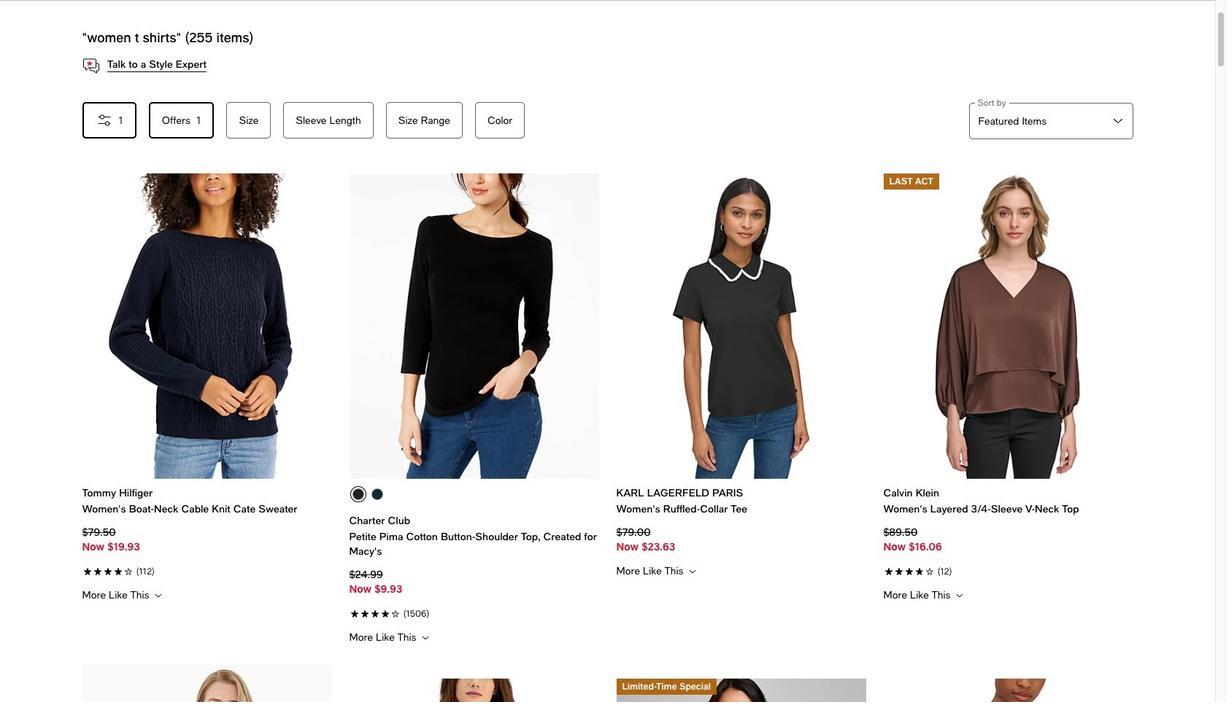 Task type: locate. For each thing, give the bounding box(es) containing it.
color swatch deep black element
[[353, 489, 364, 501]]

status
[[82, 29, 254, 45]]

petite pima cotton button-shoulder top, created for macy's group
[[349, 174, 599, 644]]

women's ruffled-collar tee group
[[616, 174, 866, 578]]



Task type: describe. For each thing, give the bounding box(es) containing it.
color swatch intrepid blue element
[[371, 489, 383, 501]]

4.2768 out of 5 rating with 112 reviews image
[[82, 564, 332, 579]]

women's layered 3/4-sleeve v-neck top group
[[883, 174, 1133, 602]]

4.2915 out of 5 rating with 1506 reviews image
[[349, 606, 599, 621]]

3.75 out of 5 rating with 12 reviews image
[[883, 564, 1133, 579]]

women's boat-neck cable knit cate sweater group
[[82, 174, 332, 602]]



Task type: vqa. For each thing, say whether or not it's contained in the screenshot.
 phone field
no



